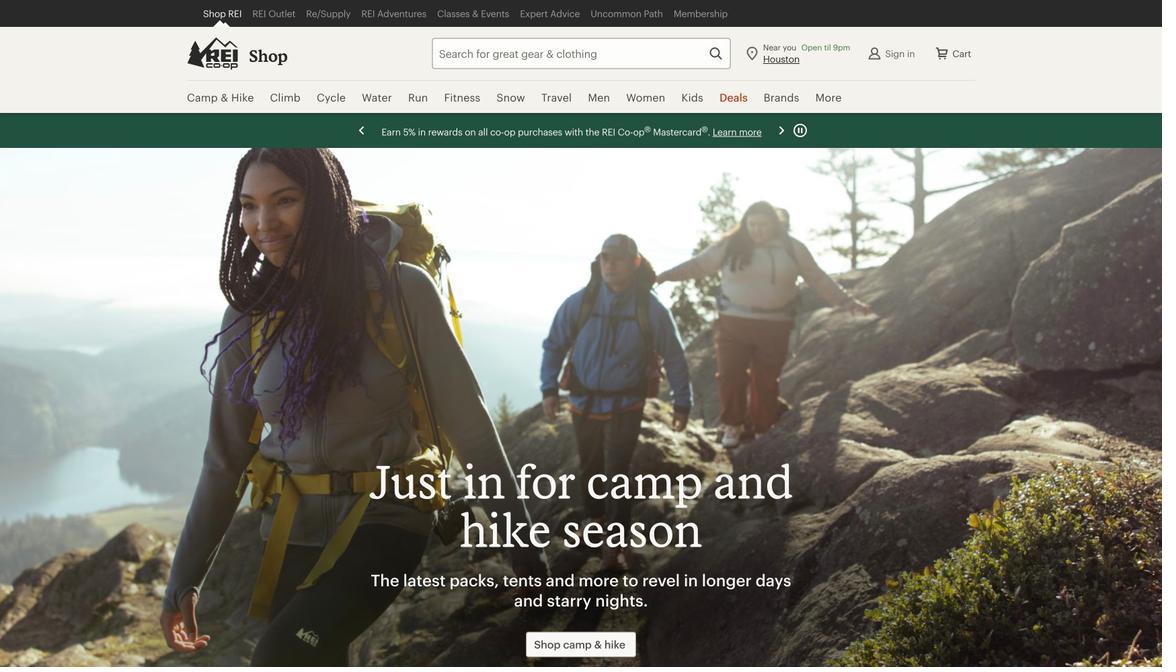 Task type: locate. For each thing, give the bounding box(es) containing it.
hikers on a rocky trail above a gorge. image
[[0, 148, 1163, 668]]

None field
[[433, 38, 731, 69]]

rei co-op, go to rei.com home page image
[[187, 37, 238, 70]]

previous message image
[[354, 122, 370, 139]]

banner
[[0, 0, 1163, 114]]

None search field
[[408, 38, 731, 69]]

Search for great gear & clothing text field
[[433, 38, 731, 69]]

next message image
[[774, 122, 790, 139]]



Task type: vqa. For each thing, say whether or not it's contained in the screenshot.
the search image
yes



Task type: describe. For each thing, give the bounding box(es) containing it.
search image
[[708, 45, 725, 62]]

promotional messages marquee
[[0, 113, 1163, 148]]

shopping cart is empty image
[[934, 45, 950, 62]]

pause banner message scrolling image
[[793, 122, 809, 139]]



